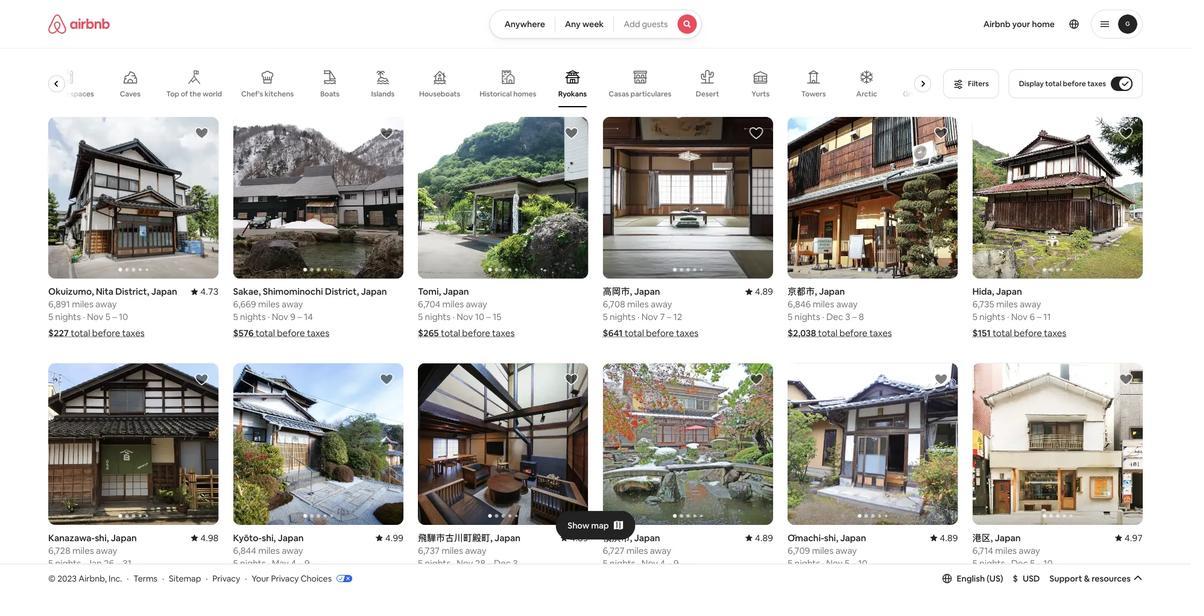 Task type: describe. For each thing, give the bounding box(es) containing it.
casas
[[609, 89, 629, 98]]

$
[[1013, 574, 1018, 585]]

$ usd
[[1013, 574, 1040, 585]]

add to wishlist: okuizumo, nita district, japan image
[[195, 126, 209, 141]]

japan inside 高岡市, japan 6,708 miles away 5 nights · nov 7 – 12 $641 total before taxes
[[634, 286, 660, 298]]

any
[[565, 19, 581, 30]]

$151
[[973, 328, 991, 339]]

飛騨市古川町殿町, japan 6,737 miles away 5 nights · nov 28 – dec 3
[[418, 532, 521, 569]]

kyōto-shi, japan 6,844 miles away 5 nights · may 4 – 9 $1,595 total before taxes
[[233, 532, 336, 586]]

total inside 'kyōto-shi, japan 6,844 miles away 5 nights · may 4 – 9 $1,595 total before taxes'
[[262, 574, 282, 586]]

display total before taxes button
[[1009, 69, 1143, 98]]

nov inside ōmachi-shi, japan 6,709 miles away 5 nights · nov 5 – 10
[[827, 558, 843, 569]]

· inside 京都市, japan 6,846 miles away 5 nights · dec 3 – 8 $2,038 total before taxes
[[823, 311, 825, 323]]

– inside kanazawa-shi, japan 6,728 miles away 5 nights · jan 26 – 31 $483 total before taxes
[[116, 558, 121, 569]]

6,737
[[418, 545, 440, 557]]

4 inside 横浜市, japan 6,727 miles away 5 nights · nov 4 – 9
[[660, 558, 665, 569]]

japan inside 横浜市, japan 6,727 miles away 5 nights · nov 4 – 9
[[634, 532, 660, 544]]

miles inside 横浜市, japan 6,727 miles away 5 nights · nov 4 – 9
[[627, 545, 648, 557]]

your
[[1013, 19, 1031, 30]]

3 inside 飛騨市古川町殿町, japan 6,737 miles away 5 nights · nov 28 – dec 3
[[513, 558, 518, 569]]

away inside 飛騨市古川町殿町, japan 6,737 miles away 5 nights · nov 28 – dec 3
[[465, 545, 487, 557]]

ōmachi-
[[788, 532, 824, 544]]

港区,
[[973, 532, 993, 544]]

nov inside 飛騨市古川町殿町, japan 6,737 miles away 5 nights · nov 28 – dec 3
[[457, 558, 473, 569]]

add guests button
[[614, 10, 702, 39]]

sitemap
[[169, 574, 201, 584]]

· inside ōmachi-shi, japan 6,709 miles away 5 nights · nov 5 – 10
[[823, 558, 825, 569]]

before inside 'kyōto-shi, japan 6,844 miles away 5 nights · may 4 – 9 $1,595 total before taxes'
[[284, 574, 312, 586]]

islands
[[371, 89, 395, 99]]

sitemap link
[[169, 574, 201, 584]]

away inside kanazawa-shi, japan 6,728 miles away 5 nights · jan 26 – 31 $483 total before taxes
[[96, 545, 117, 557]]

away inside okuizumo, nita district, japan 6,891 miles away 5 nights · nov 5 – 10 $227 total before taxes
[[95, 299, 117, 310]]

28
[[475, 558, 486, 569]]

total inside 京都市, japan 6,846 miles away 5 nights · dec 3 – 8 $2,038 total before taxes
[[818, 328, 838, 339]]

6,669
[[233, 299, 256, 310]]

nights inside okuizumo, nita district, japan 6,891 miles away 5 nights · nov 5 – 10 $227 total before taxes
[[55, 311, 81, 323]]

&
[[1084, 574, 1090, 585]]

高岡市, japan 6,708 miles away 5 nights · nov 7 – 12 $641 total before taxes
[[603, 286, 699, 339]]

week
[[583, 19, 604, 30]]

9 for 6,669 miles away
[[290, 311, 296, 323]]

5 inside 横浜市, japan 6,727 miles away 5 nights · nov 4 – 9
[[603, 558, 608, 569]]

ōmachi-shi, japan 6,709 miles away 5 nights · nov 5 – 10
[[788, 532, 868, 569]]

away inside ōmachi-shi, japan 6,709 miles away 5 nights · nov 5 – 10
[[836, 545, 857, 557]]

japan inside 'kyōto-shi, japan 6,844 miles away 5 nights · may 4 – 9 $1,595 total before taxes'
[[278, 532, 304, 544]]

dec for $2,038
[[827, 311, 844, 323]]

nights inside hida, japan 6,735 miles away 5 nights · nov 6 – 11 $151 total before taxes
[[980, 311, 1006, 323]]

group for kanazawa-shi, japan
[[48, 363, 219, 525]]

top of the world
[[166, 89, 222, 99]]

dec for $1,914
[[1012, 558, 1028, 569]]

caves
[[120, 89, 141, 99]]

before inside tomi, japan 6,704 miles away 5 nights · nov 10 – 15 $265 total before taxes
[[462, 328, 490, 339]]

0 horizontal spatial 4.89 out of 5 average rating image
[[561, 532, 589, 544]]

show map
[[568, 520, 609, 531]]

6,728
[[48, 545, 70, 557]]

(us)
[[987, 574, 1004, 585]]

may
[[272, 558, 289, 569]]

group for 横浜市, japan
[[603, 363, 773, 525]]

· inside sakae, shimominochi district, japan 6,669 miles away 5 nights · nov 9 – 14 $576 total before taxes
[[268, 311, 270, 323]]

– inside tomi, japan 6,704 miles away 5 nights · nov 10 – 15 $265 total before taxes
[[486, 311, 491, 323]]

group for 飛騨市古川町殿町, japan
[[418, 363, 589, 525]]

total inside tomi, japan 6,704 miles away 5 nights · nov 10 – 15 $265 total before taxes
[[441, 328, 460, 339]]

taxes inside 'kyōto-shi, japan 6,844 miles away 5 nights · may 4 – 9 $1,595 total before taxes'
[[314, 574, 336, 586]]

4.73
[[200, 286, 219, 298]]

港区, japan 6,714 miles away 5 nights · dec 5 – 10 $1,914 total before taxes
[[973, 532, 1075, 586]]

japan inside 京都市, japan 6,846 miles away 5 nights · dec 3 – 8 $2,038 total before taxes
[[819, 286, 845, 298]]

6,714
[[973, 545, 994, 557]]

10 inside tomi, japan 6,704 miles away 5 nights · nov 10 – 15 $265 total before taxes
[[475, 311, 484, 323]]

group for tomi, japan
[[418, 117, 589, 279]]

miles inside 京都市, japan 6,846 miles away 5 nights · dec 3 – 8 $2,038 total before taxes
[[813, 299, 835, 310]]

grand pianos
[[903, 89, 949, 99]]

any week
[[565, 19, 604, 30]]

nov inside okuizumo, nita district, japan 6,891 miles away 5 nights · nov 5 – 10 $227 total before taxes
[[87, 311, 103, 323]]

高岡市,
[[603, 286, 632, 298]]

away inside 京都市, japan 6,846 miles away 5 nights · dec 3 – 8 $2,038 total before taxes
[[837, 299, 858, 310]]

5 inside 飛騨市古川町殿町, japan 6,737 miles away 5 nights · nov 28 – dec 3
[[418, 558, 423, 569]]

group for kyōto-shi, japan
[[233, 363, 404, 525]]

4 inside 'kyōto-shi, japan 6,844 miles away 5 nights · may 4 – 9 $1,595 total before taxes'
[[291, 558, 296, 569]]

ryokans
[[559, 89, 587, 99]]

$1,595
[[233, 574, 260, 586]]

away inside hida, japan 6,735 miles away 5 nights · nov 6 – 11 $151 total before taxes
[[1020, 299, 1042, 310]]

away inside 港区, japan 6,714 miles away 5 nights · dec 5 – 10 $1,914 total before taxes
[[1019, 545, 1041, 557]]

4.97
[[1125, 532, 1143, 544]]

support & resources
[[1050, 574, 1131, 585]]

anywhere
[[505, 19, 545, 30]]

$483
[[48, 574, 70, 586]]

japan inside okuizumo, nita district, japan 6,891 miles away 5 nights · nov 5 – 10 $227 total before taxes
[[151, 286, 177, 298]]

8
[[859, 311, 864, 323]]

taxes inside 港区, japan 6,714 miles away 5 nights · dec 5 – 10 $1,914 total before taxes
[[1052, 574, 1075, 586]]

miles inside sakae, shimominochi district, japan 6,669 miles away 5 nights · nov 9 – 14 $576 total before taxes
[[258, 299, 280, 310]]

group for 港区, japan
[[973, 363, 1143, 525]]

7
[[660, 311, 665, 323]]

nov inside hida, japan 6,735 miles away 5 nights · nov 6 – 11 $151 total before taxes
[[1012, 311, 1028, 323]]

miles inside okuizumo, nita district, japan 6,891 miles away 5 nights · nov 5 – 10 $227 total before taxes
[[72, 299, 93, 310]]

japan inside ōmachi-shi, japan 6,709 miles away 5 nights · nov 5 – 10
[[841, 532, 866, 544]]

5 inside 'kyōto-shi, japan 6,844 miles away 5 nights · may 4 – 9 $1,595 total before taxes'
[[233, 558, 238, 569]]

spaces
[[70, 89, 94, 99]]

10 inside ōmachi-shi, japan 6,709 miles away 5 nights · nov 5 – 10
[[859, 558, 868, 569]]

taxes inside hida, japan 6,735 miles away 5 nights · nov 6 – 11 $151 total before taxes
[[1044, 328, 1067, 339]]

add to wishlist: 京都市, japan image
[[934, 126, 949, 141]]

japan inside hida, japan 6,735 miles away 5 nights · nov 6 – 11 $151 total before taxes
[[997, 286, 1023, 298]]

– inside hida, japan 6,735 miles away 5 nights · nov 6 – 11 $151 total before taxes
[[1037, 311, 1042, 323]]

before inside okuizumo, nita district, japan 6,891 miles away 5 nights · nov 5 – 10 $227 total before taxes
[[92, 328, 120, 339]]

filters
[[968, 79, 989, 88]]

9 for 6,727 miles away
[[674, 558, 679, 569]]

district, for shimominochi
[[325, 286, 359, 298]]

nights inside sakae, shimominochi district, japan 6,669 miles away 5 nights · nov 9 – 14 $576 total before taxes
[[240, 311, 266, 323]]

· inside 港区, japan 6,714 miles away 5 nights · dec 5 – 10 $1,914 total before taxes
[[1007, 558, 1010, 569]]

before inside hida, japan 6,735 miles away 5 nights · nov 6 – 11 $151 total before taxes
[[1014, 328, 1042, 339]]

anywhere button
[[490, 10, 556, 39]]

shi, for kyōto-
[[262, 532, 276, 544]]

4.99
[[385, 532, 404, 544]]

– inside okuizumo, nita district, japan 6,891 miles away 5 nights · nov 5 – 10 $227 total before taxes
[[112, 311, 117, 323]]

6,709
[[788, 545, 810, 557]]

– inside 港区, japan 6,714 miles away 5 nights · dec 5 – 10 $1,914 total before taxes
[[1037, 558, 1042, 569]]

group for okuizumo, nita district, japan
[[48, 117, 219, 279]]

sakae, shimominochi district, japan 6,669 miles away 5 nights · nov 9 – 14 $576 total before taxes
[[233, 286, 387, 339]]

5 inside tomi, japan 6,704 miles away 5 nights · nov 10 – 15 $265 total before taxes
[[418, 311, 423, 323]]

nights inside 高岡市, japan 6,708 miles away 5 nights · nov 7 – 12 $641 total before taxes
[[610, 311, 636, 323]]

tomi, japan 6,704 miles away 5 nights · nov 10 – 15 $265 total before taxes
[[418, 286, 515, 339]]

$641
[[603, 328, 623, 339]]

taxes inside "button"
[[1088, 79, 1107, 88]]

before inside 京都市, japan 6,846 miles away 5 nights · dec 3 – 8 $2,038 total before taxes
[[840, 328, 868, 339]]

– inside 飛騨市古川町殿町, japan 6,737 miles away 5 nights · nov 28 – dec 3
[[488, 558, 492, 569]]

before inside the display total before taxes "button"
[[1063, 79, 1086, 88]]

add to wishlist: 飛騨市古川町殿町, japan image
[[564, 372, 579, 387]]

total inside kanazawa-shi, japan 6,728 miles away 5 nights · jan 26 – 31 $483 total before taxes
[[71, 574, 91, 586]]

group for ōmachi-shi, japan
[[788, 363, 958, 525]]

kitchens
[[265, 89, 294, 99]]

1 privacy from the left
[[213, 574, 240, 584]]

group for sakae, shimominochi district, japan
[[233, 117, 404, 279]]

6,844
[[233, 545, 256, 557]]

nov inside tomi, japan 6,704 miles away 5 nights · nov 10 – 15 $265 total before taxes
[[457, 311, 473, 323]]

6
[[1030, 311, 1035, 323]]

district, for nita
[[115, 286, 149, 298]]

add to wishlist: tomi, japan image
[[564, 126, 579, 141]]

none search field containing anywhere
[[490, 10, 702, 39]]

横浜市, japan 6,727 miles away 5 nights · nov 4 – 9
[[603, 532, 679, 569]]

your privacy choices link
[[252, 574, 352, 585]]

4.89 down show
[[570, 532, 589, 544]]

nights inside tomi, japan 6,704 miles away 5 nights · nov 10 – 15 $265 total before taxes
[[425, 311, 451, 323]]

12
[[674, 311, 682, 323]]

arctic
[[857, 89, 878, 99]]

hida,
[[973, 286, 995, 298]]

nov inside 高岡市, japan 6,708 miles away 5 nights · nov 7 – 12 $641 total before taxes
[[642, 311, 658, 323]]

© 2023 airbnb, inc. ·
[[48, 574, 129, 584]]

group for 高岡市, japan
[[603, 117, 773, 279]]

2023
[[57, 574, 77, 584]]

okuizumo, nita district, japan 6,891 miles away 5 nights · nov 5 – 10 $227 total before taxes
[[48, 286, 177, 339]]

taxes inside sakae, shimominochi district, japan 6,669 miles away 5 nights · nov 9 – 14 $576 total before taxes
[[307, 328, 330, 339]]

display
[[1019, 79, 1044, 88]]

add to wishlist: kyōto-shi, japan image
[[379, 372, 394, 387]]

kanazawa-shi, japan 6,728 miles away 5 nights · jan 26 – 31 $483 total before taxes
[[48, 532, 145, 586]]

add guests
[[624, 19, 668, 30]]

nights inside 横浜市, japan 6,727 miles away 5 nights · nov 4 – 9
[[610, 558, 636, 569]]

– inside 高岡市, japan 6,708 miles away 5 nights · nov 7 – 12 $641 total before taxes
[[667, 311, 672, 323]]

terms
[[134, 574, 158, 584]]

· inside tomi, japan 6,704 miles away 5 nights · nov 10 – 15 $265 total before taxes
[[453, 311, 455, 323]]

add to wishlist: 港区, japan image
[[1119, 372, 1134, 387]]

display total before taxes
[[1019, 79, 1107, 88]]

away inside 高岡市, japan 6,708 miles away 5 nights · nov 7 – 12 $641 total before taxes
[[651, 299, 672, 310]]

– inside sakae, shimominochi district, japan 6,669 miles away 5 nights · nov 9 – 14 $576 total before taxes
[[298, 311, 302, 323]]

add to wishlist: hida, japan image
[[1119, 126, 1134, 141]]

5 inside hida, japan 6,735 miles away 5 nights · nov 6 – 11 $151 total before taxes
[[973, 311, 978, 323]]

historical homes
[[480, 89, 537, 98]]

4.97 out of 5 average rating image
[[1115, 532, 1143, 544]]



Task type: vqa. For each thing, say whether or not it's contained in the screenshot.


Task type: locate. For each thing, give the bounding box(es) containing it.
privacy
[[213, 574, 240, 584], [271, 574, 299, 584]]

away inside 'kyōto-shi, japan 6,844 miles away 5 nights · may 4 – 9 $1,595 total before taxes'
[[282, 545, 303, 557]]

total inside "button"
[[1046, 79, 1062, 88]]

$227
[[48, 328, 69, 339]]

miles right 6,704
[[443, 299, 464, 310]]

1 horizontal spatial 3
[[846, 311, 851, 323]]

sakae,
[[233, 286, 261, 298]]

before right display
[[1063, 79, 1086, 88]]

4.89 left ōmachi-
[[755, 532, 773, 544]]

before down 7 at the bottom
[[646, 328, 674, 339]]

6,846
[[788, 299, 811, 310]]

1 horizontal spatial district,
[[325, 286, 359, 298]]

15
[[493, 311, 502, 323]]

terms · sitemap · privacy ·
[[134, 574, 247, 584]]

2 privacy from the left
[[271, 574, 299, 584]]

1 horizontal spatial 4.89 out of 5 average rating image
[[930, 532, 958, 544]]

taxes inside tomi, japan 6,704 miles away 5 nights · nov 10 – 15 $265 total before taxes
[[492, 328, 515, 339]]

shi, for kanazawa-
[[95, 532, 109, 544]]

2 shi, from the left
[[262, 532, 276, 544]]

miles down the 横浜市,
[[627, 545, 648, 557]]

add to wishlist: 横浜市, japan image
[[749, 372, 764, 387]]

$265
[[418, 328, 439, 339]]

airbnb your home link
[[977, 11, 1062, 37]]

nights down 6,704
[[425, 311, 451, 323]]

9
[[290, 311, 296, 323], [305, 558, 310, 569], [674, 558, 679, 569]]

miles inside 飛騨市古川町殿町, japan 6,737 miles away 5 nights · nov 28 – dec 3
[[442, 545, 463, 557]]

district, inside okuizumo, nita district, japan 6,891 miles away 5 nights · nov 5 – 10 $227 total before taxes
[[115, 286, 149, 298]]

total right $2,038 at the bottom of page
[[818, 328, 838, 339]]

nights down 6,727
[[610, 558, 636, 569]]

privacy down 6,844
[[213, 574, 240, 584]]

2 4 from the left
[[660, 558, 665, 569]]

miles inside hida, japan 6,735 miles away 5 nights · nov 6 – 11 $151 total before taxes
[[997, 299, 1018, 310]]

show map button
[[556, 511, 636, 540]]

before right $
[[1022, 574, 1050, 586]]

4.98
[[200, 532, 219, 544]]

your privacy choices
[[252, 574, 332, 584]]

1 district, from the left
[[115, 286, 149, 298]]

1 vertical spatial 3
[[513, 558, 518, 569]]

away up 7 at the bottom
[[651, 299, 672, 310]]

add to wishlist: kanazawa-shi, japan image
[[195, 372, 209, 387]]

away down 'nita'
[[95, 299, 117, 310]]

boats
[[320, 89, 340, 99]]

jan
[[87, 558, 102, 569]]

1 4 from the left
[[291, 558, 296, 569]]

away right 6,709
[[836, 545, 857, 557]]

japan up 31
[[111, 532, 137, 544]]

japan inside sakae, shimominochi district, japan 6,669 miles away 5 nights · nov 9 – 14 $576 total before taxes
[[361, 286, 387, 298]]

before down may at bottom left
[[284, 574, 312, 586]]

1 horizontal spatial 4
[[660, 558, 665, 569]]

shi, for ōmachi-
[[824, 532, 839, 544]]

– inside 'kyōto-shi, japan 6,844 miles away 5 nights · may 4 – 9 $1,595 total before taxes'
[[298, 558, 303, 569]]

5
[[48, 311, 53, 323], [105, 311, 110, 323], [233, 311, 238, 323], [418, 311, 423, 323], [603, 311, 608, 323], [788, 311, 793, 323], [973, 311, 978, 323], [48, 558, 53, 569], [233, 558, 238, 569], [418, 558, 423, 569], [603, 558, 608, 569], [788, 558, 793, 569], [845, 558, 850, 569], [973, 558, 978, 569], [1030, 558, 1035, 569]]

airbnb
[[984, 19, 1011, 30]]

nights down 6,728 on the bottom left of page
[[55, 558, 81, 569]]

miles inside kanazawa-shi, japan 6,728 miles away 5 nights · jan 26 – 31 $483 total before taxes
[[72, 545, 94, 557]]

5 inside 京都市, japan 6,846 miles away 5 nights · dec 3 – 8 $2,038 total before taxes
[[788, 311, 793, 323]]

· inside okuizumo, nita district, japan 6,891 miles away 5 nights · nov 5 – 10 $227 total before taxes
[[83, 311, 85, 323]]

miles up may at bottom left
[[258, 545, 280, 557]]

group
[[40, 60, 949, 107], [48, 117, 219, 279], [233, 117, 404, 279], [418, 117, 589, 279], [603, 117, 773, 279], [788, 117, 958, 279], [973, 117, 1143, 279], [48, 363, 219, 525], [233, 363, 404, 525], [418, 363, 589, 525], [603, 363, 773, 525], [788, 363, 958, 525], [973, 363, 1143, 525]]

japan right tomi,
[[443, 286, 469, 298]]

privacy link
[[213, 574, 240, 584]]

miles inside ōmachi-shi, japan 6,709 miles away 5 nights · nov 5 – 10
[[812, 545, 834, 557]]

$2,038
[[788, 328, 817, 339]]

9 inside 横浜市, japan 6,727 miles away 5 nights · nov 4 – 9
[[674, 558, 679, 569]]

japan right ōmachi-
[[841, 532, 866, 544]]

english (us)
[[957, 574, 1004, 585]]

1 shi, from the left
[[95, 532, 109, 544]]

airbnb your home
[[984, 19, 1055, 30]]

away
[[95, 299, 117, 310], [282, 299, 303, 310], [466, 299, 487, 310], [651, 299, 672, 310], [837, 299, 858, 310], [1020, 299, 1042, 310], [96, 545, 117, 557], [282, 545, 303, 557], [465, 545, 487, 557], [650, 545, 672, 557], [836, 545, 857, 557], [1019, 545, 1041, 557]]

taxes inside 京都市, japan 6,846 miles away 5 nights · dec 3 – 8 $2,038 total before taxes
[[870, 328, 892, 339]]

away up 26
[[96, 545, 117, 557]]

· inside kanazawa-shi, japan 6,728 miles away 5 nights · jan 26 – 31 $483 total before taxes
[[83, 558, 85, 569]]

any week button
[[555, 10, 614, 39]]

japan right 'hida,'
[[997, 286, 1023, 298]]

0 horizontal spatial 9
[[290, 311, 296, 323]]

before down 26
[[93, 574, 121, 586]]

before inside kanazawa-shi, japan 6,728 miles away 5 nights · jan 26 – 31 $483 total before taxes
[[93, 574, 121, 586]]

10 inside 港区, japan 6,714 miles away 5 nights · dec 5 – 10 $1,914 total before taxes
[[1044, 558, 1053, 569]]

– inside ōmachi-shi, japan 6,709 miles away 5 nights · nov 5 – 10
[[852, 558, 857, 569]]

total inside okuizumo, nita district, japan 6,891 miles away 5 nights · nov 5 – 10 $227 total before taxes
[[71, 328, 90, 339]]

1 vertical spatial 4.89 out of 5 average rating image
[[561, 532, 589, 544]]

· inside hida, japan 6,735 miles away 5 nights · nov 6 – 11 $151 total before taxes
[[1007, 311, 1010, 323]]

away right 6,704
[[466, 299, 487, 310]]

taxes inside 高岡市, japan 6,708 miles away 5 nights · nov 7 – 12 $641 total before taxes
[[676, 328, 699, 339]]

away up usd
[[1019, 545, 1041, 557]]

miles right 6,708
[[627, 299, 649, 310]]

total inside hida, japan 6,735 miles away 5 nights · nov 6 – 11 $151 total before taxes
[[993, 328, 1012, 339]]

1 horizontal spatial 9
[[305, 558, 310, 569]]

dec inside 京都市, japan 6,846 miles away 5 nights · dec 3 – 8 $2,038 total before taxes
[[827, 311, 844, 323]]

japan right 京都市,
[[819, 286, 845, 298]]

nights inside 飛騨市古川町殿町, japan 6,737 miles away 5 nights · nov 28 – dec 3
[[425, 558, 451, 569]]

total inside sakae, shimominochi district, japan 6,669 miles away 5 nights · nov 9 – 14 $576 total before taxes
[[256, 328, 275, 339]]

nights down 6,735
[[980, 311, 1006, 323]]

2 4.89 out of 5 average rating image from the left
[[930, 532, 958, 544]]

away right 6,727
[[650, 545, 672, 557]]

0 vertical spatial 3
[[846, 311, 851, 323]]

before right $265
[[462, 328, 490, 339]]

japan inside 港区, japan 6,714 miles away 5 nights · dec 5 – 10 $1,914 total before taxes
[[995, 532, 1021, 544]]

nights inside ōmachi-shi, japan 6,709 miles away 5 nights · nov 5 – 10
[[795, 558, 821, 569]]

yurts
[[752, 89, 770, 99]]

japan right 港区,
[[995, 532, 1021, 544]]

top
[[166, 89, 179, 99]]

add to wishlist: sakae, shimominochi district, japan image
[[379, 126, 394, 141]]

away up 28
[[465, 545, 487, 557]]

4.73 out of 5 average rating image
[[191, 286, 219, 298]]

miles inside 高岡市, japan 6,708 miles away 5 nights · nov 7 – 12 $641 total before taxes
[[627, 299, 649, 310]]

particulares
[[631, 89, 672, 98]]

14
[[304, 311, 313, 323]]

0 horizontal spatial privacy
[[213, 574, 240, 584]]

nita
[[96, 286, 113, 298]]

total inside 港区, japan 6,714 miles away 5 nights · dec 5 – 10 $1,914 total before taxes
[[1001, 574, 1020, 586]]

4.89
[[755, 286, 773, 298], [570, 532, 589, 544], [755, 532, 773, 544], [940, 532, 958, 544]]

nights inside kanazawa-shi, japan 6,728 miles away 5 nights · jan 26 – 31 $483 total before taxes
[[55, 558, 81, 569]]

japan inside 飛騨市古川町殿町, japan 6,737 miles away 5 nights · nov 28 – dec 3
[[495, 532, 521, 544]]

total right $151
[[993, 328, 1012, 339]]

support & resources button
[[1050, 574, 1143, 585]]

1 horizontal spatial privacy
[[271, 574, 299, 584]]

nights down 6,669
[[240, 311, 266, 323]]

dec up $
[[1012, 558, 1028, 569]]

total right $265
[[441, 328, 460, 339]]

· inside 'kyōto-shi, japan 6,844 miles away 5 nights · may 4 – 9 $1,595 total before taxes'
[[268, 558, 270, 569]]

· inside 飛騨市古川町殿町, japan 6,737 miles away 5 nights · nov 28 – dec 3
[[453, 558, 455, 569]]

0 horizontal spatial dec
[[494, 558, 511, 569]]

5 inside kanazawa-shi, japan 6,728 miles away 5 nights · jan 26 – 31 $483 total before taxes
[[48, 558, 53, 569]]

miles inside 'kyōto-shi, japan 6,844 miles away 5 nights · may 4 – 9 $1,595 total before taxes'
[[258, 545, 280, 557]]

nights down 6,891
[[55, 311, 81, 323]]

nights down 6,714
[[980, 558, 1006, 569]]

2 horizontal spatial shi,
[[824, 532, 839, 544]]

©
[[48, 574, 56, 584]]

shi, inside ōmachi-shi, japan 6,709 miles away 5 nights · nov 5 – 10
[[824, 532, 839, 544]]

6,727
[[603, 545, 625, 557]]

desert
[[696, 89, 719, 99]]

add to wishlist: 高岡市, japan image
[[749, 126, 764, 141]]

miles inside tomi, japan 6,704 miles away 5 nights · nov 10 – 15 $265 total before taxes
[[443, 299, 464, 310]]

· inside 高岡市, japan 6,708 miles away 5 nights · nov 7 – 12 $641 total before taxes
[[638, 311, 640, 323]]

your
[[252, 574, 269, 584]]

total left usd
[[1001, 574, 1020, 586]]

dec left 8
[[827, 311, 844, 323]]

miles right 6,846
[[813, 299, 835, 310]]

4.89 left 港区,
[[940, 532, 958, 544]]

before inside sakae, shimominochi district, japan 6,669 miles away 5 nights · nov 9 – 14 $576 total before taxes
[[277, 328, 305, 339]]

away inside sakae, shimominochi district, japan 6,669 miles away 5 nights · nov 9 – 14 $576 total before taxes
[[282, 299, 303, 310]]

1 horizontal spatial 4.89 out of 5 average rating image
[[746, 286, 773, 298]]

airbnb,
[[79, 574, 107, 584]]

total right $641
[[625, 328, 644, 339]]

before down 14
[[277, 328, 305, 339]]

– inside 横浜市, japan 6,727 miles away 5 nights · nov 4 – 9
[[667, 558, 672, 569]]

nights inside 'kyōto-shi, japan 6,844 miles away 5 nights · may 4 – 9 $1,595 total before taxes'
[[240, 558, 266, 569]]

miles down "okuizumo,"
[[72, 299, 93, 310]]

2 district, from the left
[[325, 286, 359, 298]]

japan inside tomi, japan 6,704 miles away 5 nights · nov 10 – 15 $265 total before taxes
[[443, 286, 469, 298]]

world
[[203, 89, 222, 99]]

miles down ōmachi-
[[812, 545, 834, 557]]

– inside 京都市, japan 6,846 miles away 5 nights · dec 3 – 8 $2,038 total before taxes
[[853, 311, 857, 323]]

nov inside 横浜市, japan 6,727 miles away 5 nights · nov 4 – 9
[[642, 558, 658, 569]]

miles up jan
[[72, 545, 94, 557]]

terms link
[[134, 574, 158, 584]]

chef's kitchens
[[241, 89, 294, 99]]

京都市, japan 6,846 miles away 5 nights · dec 3 – 8 $2,038 total before taxes
[[788, 286, 892, 339]]

0 horizontal spatial shi,
[[95, 532, 109, 544]]

away up may at bottom left
[[282, 545, 303, 557]]

district, right shimominochi
[[325, 286, 359, 298]]

dec inside 飛騨市古川町殿町, japan 6,737 miles away 5 nights · nov 28 – dec 3
[[494, 558, 511, 569]]

historical
[[480, 89, 512, 98]]

–
[[112, 311, 117, 323], [298, 311, 302, 323], [486, 311, 491, 323], [667, 311, 672, 323], [853, 311, 857, 323], [1037, 311, 1042, 323], [116, 558, 121, 569], [298, 558, 303, 569], [488, 558, 492, 569], [667, 558, 672, 569], [852, 558, 857, 569], [1037, 558, 1042, 569]]

profile element
[[717, 0, 1143, 48]]

6,735
[[973, 299, 995, 310]]

miles right 6,669
[[258, 299, 280, 310]]

towers
[[802, 89, 826, 99]]

add to wishlist: ōmachi-shi, japan image
[[934, 372, 949, 387]]

away down shimominochi
[[282, 299, 303, 310]]

total
[[1046, 79, 1062, 88], [71, 328, 90, 339], [256, 328, 275, 339], [441, 328, 460, 339], [625, 328, 644, 339], [818, 328, 838, 339], [993, 328, 1012, 339], [71, 574, 91, 586], [262, 574, 282, 586], [1001, 574, 1020, 586]]

0 vertical spatial 4.89 out of 5 average rating image
[[746, 286, 773, 298]]

before down 6
[[1014, 328, 1042, 339]]

nights
[[55, 311, 81, 323], [240, 311, 266, 323], [425, 311, 451, 323], [610, 311, 636, 323], [795, 311, 821, 323], [980, 311, 1006, 323], [55, 558, 81, 569], [240, 558, 266, 569], [425, 558, 451, 569], [610, 558, 636, 569], [795, 558, 821, 569], [980, 558, 1006, 569]]

1 horizontal spatial shi,
[[262, 532, 276, 544]]

away up 6
[[1020, 299, 1042, 310]]

2 horizontal spatial dec
[[1012, 558, 1028, 569]]

4.89 out of 5 average rating image
[[746, 532, 773, 544], [930, 532, 958, 544]]

japan left tomi,
[[361, 286, 387, 298]]

before down 'nita'
[[92, 328, 120, 339]]

0 horizontal spatial district,
[[115, 286, 149, 298]]

the
[[190, 89, 201, 99]]

$1,914
[[973, 574, 999, 586]]

nights down the 6,737
[[425, 558, 451, 569]]

inc.
[[109, 574, 122, 584]]

nights down 6,708
[[610, 311, 636, 323]]

district,
[[115, 286, 149, 298], [325, 286, 359, 298]]

3 shi, from the left
[[824, 532, 839, 544]]

3 inside 京都市, japan 6,846 miles away 5 nights · dec 3 – 8 $2,038 total before taxes
[[846, 311, 851, 323]]

filters button
[[944, 69, 1000, 98]]

飛騨市古川町殿町,
[[418, 532, 493, 544]]

4.89 out of 5 average rating image left ōmachi-
[[746, 532, 773, 544]]

4.89 out of 5 average rating image left 港区,
[[930, 532, 958, 544]]

privacy down may at bottom left
[[271, 574, 299, 584]]

creative
[[40, 89, 69, 99]]

total right display
[[1046, 79, 1062, 88]]

None search field
[[490, 10, 702, 39]]

japan left 4.73 out of 5 average rating image
[[151, 286, 177, 298]]

1 horizontal spatial dec
[[827, 311, 844, 323]]

japan right the 横浜市,
[[634, 532, 660, 544]]

kyōto-
[[233, 532, 262, 544]]

miles inside 港区, japan 6,714 miles away 5 nights · dec 5 – 10 $1,914 total before taxes
[[996, 545, 1017, 557]]

homes
[[514, 89, 537, 98]]

nights down 6,709
[[795, 558, 821, 569]]

4.89 out of 5 average rating image down show
[[561, 532, 589, 544]]

0 horizontal spatial 3
[[513, 558, 518, 569]]

4.98 out of 5 average rating image
[[191, 532, 219, 544]]

31
[[123, 558, 131, 569]]

nights down 6,844
[[240, 558, 266, 569]]

4.89 out of 5 average rating image left 京都市,
[[746, 286, 773, 298]]

total right $576
[[256, 328, 275, 339]]

miles down 飛騨市古川町殿町,
[[442, 545, 463, 557]]

add
[[624, 19, 640, 30]]

before down 8
[[840, 328, 868, 339]]

3 right 28
[[513, 558, 518, 569]]

of
[[181, 89, 188, 99]]

support
[[1050, 574, 1083, 585]]

dec inside 港区, japan 6,714 miles away 5 nights · dec 5 – 10 $1,914 total before taxes
[[1012, 558, 1028, 569]]

4
[[291, 558, 296, 569], [660, 558, 665, 569]]

casas particulares
[[609, 89, 672, 98]]

district, right 'nita'
[[115, 286, 149, 298]]

shi, inside 'kyōto-shi, japan 6,844 miles away 5 nights · may 4 – 9 $1,595 total before taxes'
[[262, 532, 276, 544]]

japan inside kanazawa-shi, japan 6,728 miles away 5 nights · jan 26 – 31 $483 total before taxes
[[111, 532, 137, 544]]

group containing houseboats
[[40, 60, 949, 107]]

4.89 left 京都市,
[[755, 286, 773, 298]]

$576
[[233, 328, 254, 339]]

away inside 横浜市, japan 6,727 miles away 5 nights · nov 4 – 9
[[650, 545, 672, 557]]

taxes inside kanazawa-shi, japan 6,728 miles away 5 nights · jan 26 – 31 $483 total before taxes
[[123, 574, 145, 586]]

group for hida, japan
[[973, 117, 1143, 279]]

show
[[568, 520, 590, 531]]

4.99 out of 5 average rating image
[[376, 532, 404, 544]]

· inside 横浜市, japan 6,727 miles away 5 nights · nov 4 – 9
[[638, 558, 640, 569]]

group for 京都市, japan
[[788, 117, 958, 279]]

hida, japan 6,735 miles away 5 nights · nov 6 – 11 $151 total before taxes
[[973, 286, 1067, 339]]

1 4.89 out of 5 average rating image from the left
[[746, 532, 773, 544]]

total down jan
[[71, 574, 91, 586]]

4.89 out of 5 average rating image
[[746, 286, 773, 298], [561, 532, 589, 544]]

miles right 6,735
[[997, 299, 1018, 310]]

0 horizontal spatial 4
[[291, 558, 296, 569]]

0 horizontal spatial 4.89 out of 5 average rating image
[[746, 532, 773, 544]]

chef's
[[241, 89, 263, 99]]

nights inside 港区, japan 6,714 miles away 5 nights · dec 5 – 10 $1,914 total before taxes
[[980, 558, 1006, 569]]

away inside tomi, japan 6,704 miles away 5 nights · nov 10 – 15 $265 total before taxes
[[466, 299, 487, 310]]

dec right 28
[[494, 558, 511, 569]]

total right $227
[[71, 328, 90, 339]]

japan up 7 at the bottom
[[634, 286, 660, 298]]

map
[[591, 520, 609, 531]]

total down may at bottom left
[[262, 574, 282, 586]]

26
[[104, 558, 114, 569]]

6,891
[[48, 299, 70, 310]]

kanazawa-
[[48, 532, 95, 544]]

2 horizontal spatial 9
[[674, 558, 679, 569]]

total inside 高岡市, japan 6,708 miles away 5 nights · nov 7 – 12 $641 total before taxes
[[625, 328, 644, 339]]

nights down 6,846
[[795, 311, 821, 323]]

miles right 6,714
[[996, 545, 1017, 557]]

9 inside 'kyōto-shi, japan 6,844 miles away 5 nights · may 4 – 9 $1,595 total before taxes'
[[305, 558, 310, 569]]

japan right 飛騨市古川町殿町,
[[495, 532, 521, 544]]

away right 6,846
[[837, 299, 858, 310]]

usd
[[1023, 574, 1040, 585]]

home
[[1032, 19, 1055, 30]]

10
[[119, 311, 128, 323], [475, 311, 484, 323], [859, 558, 868, 569], [1044, 558, 1053, 569]]

japan up may at bottom left
[[278, 532, 304, 544]]

pianos
[[926, 89, 949, 99]]

taxes inside okuizumo, nita district, japan 6,891 miles away 5 nights · nov 5 – 10 $227 total before taxes
[[122, 328, 145, 339]]

3 left 8
[[846, 311, 851, 323]]

shi, inside kanazawa-shi, japan 6,728 miles away 5 nights · jan 26 – 31 $483 total before taxes
[[95, 532, 109, 544]]



